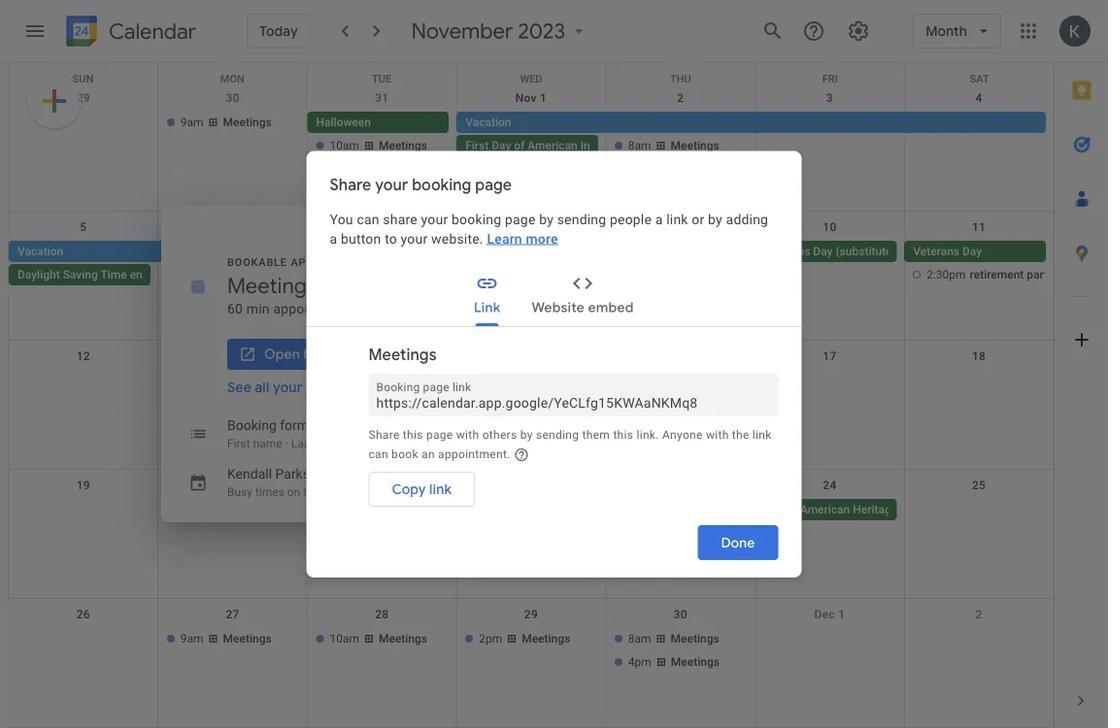 Task type: describe. For each thing, give the bounding box(es) containing it.
booking for https://calendar.app.google/yeclfg15kwaankmq8
[[376, 380, 420, 394]]

4pm for 17
[[628, 397, 652, 411]]

1 horizontal spatial 2
[[976, 608, 983, 622]]

13
[[226, 350, 240, 363]]

email
[[354, 437, 383, 451]]

0 horizontal spatial a
[[330, 230, 337, 246]]

7
[[379, 220, 385, 234]]

4
[[976, 91, 983, 105]]

0 vertical spatial a
[[655, 211, 663, 227]]

people
[[610, 211, 652, 227]]

bookable
[[227, 256, 287, 268]]

link inside the "share this page with others by sending them this link. anyone with the link can book an appointment."
[[753, 428, 772, 441]]

native american heritage day
[[764, 503, 920, 517]]

parks
[[275, 466, 310, 482]]

2:30pm
[[927, 268, 966, 282]]

are
[[373, 486, 389, 499]]

american inside "vacation first day of american indian heritage month"
[[528, 139, 578, 152]]

busy
[[227, 486, 252, 499]]

party
[[1027, 268, 1054, 282]]

60
[[227, 301, 243, 317]]

1 for nov 1
[[540, 91, 547, 105]]

anyone
[[662, 428, 703, 441]]

veterans day (substitute)
[[764, 245, 896, 258]]

vacation button for daylight saving time ends
[[9, 241, 300, 262]]

fri
[[822, 73, 838, 85]]

day inside "vacation first day of american indian heritage month"
[[492, 139, 511, 152]]

share this page with others by sending them this link. anyone with the link can book an appointment.
[[369, 428, 772, 461]]

18
[[972, 350, 986, 363]]

calendar
[[325, 486, 370, 499]]

this inside the 'kendall parks busy times on this calendar are unavailable for booking'
[[303, 486, 322, 499]]

2 8am from the top
[[628, 374, 651, 388]]

26
[[76, 608, 90, 622]]

all
[[255, 379, 269, 396]]

learn
[[487, 230, 522, 246]]

page up learn
[[475, 175, 512, 194]]

share for share this page with others by sending them this link. anyone with the link can book an appointment.
[[369, 428, 400, 441]]

2023
[[518, 17, 566, 45]]

1 with from the left
[[456, 428, 479, 441]]

sending inside you can share your booking page by sending people a link or by adding a button to your website.
[[557, 211, 606, 227]]

on
[[287, 486, 300, 499]]

8
[[528, 220, 535, 234]]

cell containing veterans day
[[904, 241, 1054, 287]]

sun
[[72, 73, 93, 85]]

adding
[[726, 211, 768, 227]]

4pm for dec 1
[[628, 656, 652, 669]]

row containing sun
[[9, 63, 1054, 85]]

vacation button for first day of american indian heritage month
[[457, 112, 1046, 133]]

row containing 12
[[9, 341, 1054, 470]]

row containing 26
[[9, 599, 1054, 728]]

more
[[526, 230, 558, 246]]

bookable appointment schedule
[[227, 256, 436, 268]]

0 vertical spatial 2
[[677, 91, 684, 105]]

open
[[264, 346, 300, 363]]

booking form first name · last name · email address
[[227, 417, 428, 451]]

calendar
[[109, 18, 196, 45]]

native american heritage day button
[[755, 499, 920, 521]]

1 name from the left
[[253, 437, 282, 451]]

12
[[76, 350, 90, 363]]

2 10am from the top
[[330, 632, 359, 646]]

9am for halloween
[[180, 116, 204, 129]]

daylight
[[17, 268, 60, 282]]

can inside the "share this page with others by sending them this link. anyone with the link can book an appointment."
[[369, 448, 388, 461]]

cell containing meetings
[[606, 499, 755, 569]]

an
[[422, 448, 435, 461]]

halloween
[[316, 116, 371, 129]]

2:30pm retirement party
[[927, 268, 1054, 282]]

american inside button
[[800, 503, 850, 517]]

ends
[[130, 268, 155, 282]]

november 2023
[[412, 17, 566, 45]]

share your booking page dialog
[[306, 151, 802, 578]]

done button
[[698, 525, 778, 560]]

book
[[392, 448, 418, 461]]

veterans for veterans day (substitute)
[[764, 245, 810, 258]]

link inside booking page link https://calendar.app.google/yeclfg15kwaankmq8
[[452, 380, 471, 394]]

veterans day
[[913, 245, 982, 258]]

november 2023 button
[[404, 17, 597, 45]]

60 min appointments
[[227, 301, 359, 317]]

copy link button
[[369, 472, 475, 507]]

grid containing 29
[[8, 63, 1054, 728]]

meetings heading
[[227, 272, 317, 299]]

heritage inside "vacation first day of american indian heritage month"
[[615, 139, 660, 152]]

share
[[383, 211, 418, 227]]

link inside you can share your booking page by sending people a link or by adding a button to your website.
[[667, 211, 688, 227]]

27
[[226, 608, 240, 622]]

1 horizontal spatial by
[[539, 211, 554, 227]]

kendall parks busy times on this calendar are unavailable for booking
[[227, 466, 513, 499]]

1 · from the left
[[285, 437, 288, 451]]

veterans day button
[[904, 241, 1046, 262]]

button
[[341, 230, 381, 246]]

8am for 30
[[628, 632, 651, 646]]

2 · from the left
[[349, 437, 352, 451]]

first inside "vacation first day of american indian heritage month"
[[465, 139, 489, 152]]

https://calendar.app.google/yeclfg15kwaankmq8
[[376, 395, 698, 411]]

others
[[482, 428, 517, 441]]

appointment.
[[438, 448, 510, 461]]

page inside the "share this page with others by sending them this link. anyone with the link can book an appointment."
[[426, 428, 453, 441]]

20
[[226, 479, 240, 492]]

page inside booking page link https://calendar.app.google/yeclfg15kwaankmq8
[[423, 380, 449, 394]]

tue
[[372, 73, 392, 85]]

halloween button
[[307, 112, 449, 133]]

8am for 2
[[628, 139, 651, 152]]

delete appointment schedule image
[[515, 220, 534, 239]]

dec 1
[[814, 608, 845, 622]]

saving
[[63, 268, 98, 282]]

time
[[100, 268, 127, 282]]

1 for dec 1
[[838, 608, 845, 622]]

the
[[732, 428, 749, 441]]

booking up share on the left
[[412, 175, 472, 194]]

1 horizontal spatial this
[[403, 428, 423, 441]]

5
[[80, 220, 87, 234]]

see all your booking pages link
[[227, 379, 402, 396]]

booking inside you can share your booking page by sending people a link or by adding a button to your website.
[[452, 211, 501, 227]]

heritage inside button
[[853, 503, 898, 517]]

2pm for 28
[[479, 632, 502, 646]]



Task type: vqa. For each thing, say whether or not it's contained in the screenshot.
"Other calendars" LIST
no



Task type: locate. For each thing, give the bounding box(es) containing it.
vacation daylight saving time ends
[[17, 245, 155, 282]]

0 vertical spatial booking
[[376, 380, 420, 394]]

(substitute)
[[836, 245, 896, 258]]

booking up see all your booking pages
[[303, 346, 356, 363]]

this right on
[[303, 486, 322, 499]]

vacation for daylight
[[17, 245, 63, 258]]

booking inside "booking form first name · last name · email address"
[[227, 417, 277, 433]]

page up an
[[426, 428, 453, 441]]

0 horizontal spatial this
[[303, 486, 322, 499]]

calendar element
[[62, 12, 196, 54]]

day for election day
[[361, 245, 380, 258]]

meetings
[[223, 116, 272, 129], [379, 139, 427, 152], [671, 139, 719, 152], [522, 245, 570, 258], [223, 268, 272, 282], [227, 272, 317, 299], [369, 345, 437, 364], [223, 374, 272, 388], [379, 374, 427, 388], [522, 374, 570, 388], [671, 374, 719, 388], [671, 397, 720, 411], [379, 503, 427, 517], [671, 526, 719, 540], [671, 550, 720, 563], [223, 632, 272, 646], [379, 632, 427, 646], [522, 632, 570, 646], [671, 632, 719, 646], [671, 656, 720, 669]]

learn more link
[[487, 230, 558, 246]]

2 row from the top
[[9, 83, 1054, 212]]

veterans down adding
[[764, 245, 810, 258]]

1 vertical spatial 29
[[524, 608, 538, 622]]

1 vertical spatial share
[[369, 428, 400, 441]]

today
[[259, 23, 298, 40]]

0 horizontal spatial 29
[[76, 91, 90, 105]]

vacation inside vacation daylight saving time ends
[[17, 245, 63, 258]]

0 horizontal spatial american
[[528, 139, 578, 152]]

a left the 9
[[655, 211, 663, 227]]

21
[[375, 479, 389, 492]]

1 vertical spatial heritage
[[853, 503, 898, 517]]

this
[[403, 428, 423, 441], [613, 428, 633, 441], [303, 486, 322, 499]]

name right last
[[316, 437, 346, 451]]

share inside the "share this page with others by sending them this link. anyone with the link can book an appointment."
[[369, 428, 400, 441]]

0 vertical spatial 9am
[[180, 116, 204, 129]]

0 vertical spatial vacation
[[465, 116, 511, 129]]

cell containing halloween
[[307, 112, 457, 182]]

1 vertical spatial 4pm
[[628, 656, 652, 669]]

indian
[[580, 139, 613, 152]]

1 vertical spatial 10am
[[330, 632, 359, 646]]

1 vertical spatial 30
[[674, 608, 687, 622]]

with up "appointment."
[[456, 428, 479, 441]]

can up button
[[357, 211, 379, 227]]

share up you
[[330, 175, 371, 194]]

veterans inside button
[[764, 245, 810, 258]]

american right of
[[528, 139, 578, 152]]

sending inside the "share this page with others by sending them this link. anyone with the link can book an appointment."
[[536, 428, 579, 441]]

28
[[375, 608, 389, 622]]

nov 1
[[515, 91, 547, 105]]

2 4pm from the top
[[628, 656, 652, 669]]

25
[[972, 479, 986, 492]]

8am
[[628, 139, 651, 152], [628, 374, 651, 388], [628, 632, 651, 646]]

1 8am from the top
[[628, 139, 651, 152]]

booking inside booking page link https://calendar.app.google/yeclfg15kwaankmq8
[[376, 380, 420, 394]]

1 horizontal spatial veterans
[[913, 245, 960, 258]]

0 vertical spatial 8am
[[628, 139, 651, 152]]

tab list
[[1055, 63, 1108, 674]]

link up "appointment."
[[452, 380, 471, 394]]

american down 24
[[800, 503, 850, 517]]

1 horizontal spatial vacation button
[[457, 112, 1046, 133]]

1 vertical spatial can
[[369, 448, 388, 461]]

wed
[[520, 73, 542, 85]]

sending up more
[[557, 211, 606, 227]]

1 vertical spatial 2pm
[[479, 374, 502, 388]]

last
[[291, 437, 314, 451]]

with
[[456, 428, 479, 441], [706, 428, 729, 441]]

0 vertical spatial 2pm
[[479, 245, 502, 258]]

can left book
[[369, 448, 388, 461]]

0 vertical spatial heritage
[[615, 139, 660, 152]]

copy link
[[392, 481, 452, 498]]

5 row from the top
[[9, 470, 1054, 599]]

1 horizontal spatial vacation
[[465, 116, 511, 129]]

1 vertical spatial 9am
[[180, 268, 204, 282]]

vacation inside "vacation first day of american indian heritage month"
[[465, 116, 511, 129]]

0 vertical spatial vacation button
[[457, 112, 1046, 133]]

retirement
[[970, 268, 1024, 282]]

booking down 14 at the left top
[[376, 380, 420, 394]]

mon
[[220, 73, 245, 85]]

0 vertical spatial american
[[528, 139, 578, 152]]

1 veterans from the left
[[764, 245, 810, 258]]

3
[[826, 91, 833, 105]]

3 9am from the top
[[180, 632, 204, 646]]

booking up 'website.'
[[452, 211, 501, 227]]

this up book
[[403, 428, 423, 441]]

heritage right native
[[853, 503, 898, 517]]

0 vertical spatial first
[[465, 139, 489, 152]]

heritage right indian
[[615, 139, 660, 152]]

first inside "booking form first name · last name · email address"
[[227, 437, 250, 451]]

1 horizontal spatial ·
[[349, 437, 352, 451]]

can inside you can share your booking page by sending people a link or by adding a button to your website.
[[357, 211, 379, 227]]

2 vertical spatial 8am
[[628, 632, 651, 646]]

0 horizontal spatial by
[[520, 428, 533, 441]]

2 vertical spatial 9am
[[180, 632, 204, 646]]

sat
[[970, 73, 989, 85]]

vacation for first
[[465, 116, 511, 129]]

page up pages
[[359, 346, 392, 363]]

3 8am from the top
[[628, 632, 651, 646]]

0 horizontal spatial vacation button
[[9, 241, 300, 262]]

page inside you can share your booking page by sending people a link or by adding a button to your website.
[[505, 211, 536, 227]]

link left or
[[667, 211, 688, 227]]

0 horizontal spatial booking
[[227, 417, 277, 433]]

meetings inside share your booking page dialog
[[369, 345, 437, 364]]

times
[[255, 486, 284, 499]]

3 row from the top
[[9, 212, 1054, 341]]

open booking page
[[264, 346, 392, 363]]

2 horizontal spatial this
[[613, 428, 633, 441]]

link.
[[637, 428, 659, 441]]

website.
[[431, 230, 483, 246]]

booking page link https://calendar.app.google/yeclfg15kwaankmq8
[[376, 380, 698, 411]]

booking down open booking page
[[306, 379, 359, 396]]

0 vertical spatial 30
[[226, 91, 240, 105]]

row containing 19
[[9, 470, 1054, 599]]

2pm for 7
[[479, 245, 502, 258]]

1 vertical spatial american
[[800, 503, 850, 517]]

page right pages
[[423, 380, 449, 394]]

1 vertical spatial 8am
[[628, 374, 651, 388]]

thu
[[670, 73, 691, 85]]

day for veterans day (substitute)
[[813, 245, 833, 258]]

1 vertical spatial booking
[[227, 417, 277, 433]]

name down form
[[253, 437, 282, 451]]

1 vertical spatial 1
[[838, 608, 845, 622]]

or
[[692, 211, 705, 227]]

veterans
[[764, 245, 810, 258], [913, 245, 960, 258]]

your up 'website.'
[[421, 211, 448, 227]]

page
[[475, 175, 512, 194], [505, 211, 536, 227], [359, 346, 392, 363], [423, 380, 449, 394], [426, 428, 453, 441]]

day inside cell
[[361, 245, 380, 258]]

veterans up 2:30pm at the right of the page
[[913, 245, 960, 258]]

sending down "https://calendar.app.google/yeclfg15kwaankmq8"
[[536, 428, 579, 441]]

done
[[721, 534, 755, 551]]

vacation up daylight
[[17, 245, 63, 258]]

0 vertical spatial can
[[357, 211, 379, 227]]

0 horizontal spatial name
[[253, 437, 282, 451]]

1 vertical spatial a
[[330, 230, 337, 246]]

schedule
[[377, 256, 436, 268]]

share your booking page
[[330, 175, 512, 194]]

2 with from the left
[[706, 428, 729, 441]]

1 horizontal spatial 1
[[838, 608, 845, 622]]

1 horizontal spatial first
[[465, 139, 489, 152]]

1 9am from the top
[[180, 116, 204, 129]]

vacation button up the ends
[[9, 241, 300, 262]]

election
[[316, 245, 358, 258]]

1 right dec
[[838, 608, 845, 622]]

1 2pm from the top
[[479, 245, 502, 258]]

booking inside the 'kendall parks busy times on this calendar are unavailable for booking'
[[471, 486, 513, 499]]

unavailable
[[392, 486, 451, 499]]

0 horizontal spatial first
[[227, 437, 250, 451]]

· left email
[[349, 437, 352, 451]]

·
[[285, 437, 288, 451], [349, 437, 352, 451]]

day
[[492, 139, 511, 152], [361, 245, 380, 258], [813, 245, 833, 258], [963, 245, 982, 258], [901, 503, 920, 517]]

appointments
[[273, 301, 359, 317]]

link left for
[[429, 481, 452, 498]]

first left of
[[465, 139, 489, 152]]

1 vertical spatial 2
[[976, 608, 983, 622]]

0 vertical spatial sending
[[557, 211, 606, 227]]

row
[[9, 63, 1054, 85], [9, 83, 1054, 212], [9, 212, 1054, 341], [9, 341, 1054, 470], [9, 470, 1054, 599], [9, 599, 1054, 728]]

a
[[655, 211, 663, 227], [330, 230, 337, 246]]

1 vertical spatial vacation
[[17, 245, 63, 258]]

10am
[[330, 139, 359, 152], [330, 632, 359, 646]]

0 horizontal spatial 1
[[540, 91, 547, 105]]

to
[[385, 230, 397, 246]]

share up book
[[369, 428, 400, 441]]

1 vertical spatial vacation button
[[9, 241, 300, 262]]

3 2pm from the top
[[479, 632, 502, 646]]

0 horizontal spatial heritage
[[615, 139, 660, 152]]

31
[[375, 91, 389, 105]]

first
[[465, 139, 489, 152], [227, 437, 250, 451]]

your right the all
[[273, 379, 303, 396]]

vacation button up month
[[457, 112, 1046, 133]]

link inside "button"
[[429, 481, 452, 498]]

1 vertical spatial sending
[[536, 428, 579, 441]]

0 vertical spatial share
[[330, 175, 371, 194]]

first up the kendall
[[227, 437, 250, 451]]

9am for election day
[[180, 268, 204, 282]]

1 horizontal spatial booking
[[376, 380, 420, 394]]

link right the
[[753, 428, 772, 441]]

link
[[667, 211, 688, 227], [452, 380, 471, 394], [753, 428, 772, 441], [429, 481, 452, 498]]

1 horizontal spatial 29
[[524, 608, 538, 622]]

2 horizontal spatial by
[[708, 211, 723, 227]]

by right others
[[520, 428, 533, 441]]

0 vertical spatial 4pm
[[628, 397, 652, 411]]

11
[[972, 220, 986, 234]]

appointment
[[291, 256, 373, 268]]

form
[[280, 417, 309, 433]]

0 horizontal spatial 30
[[226, 91, 240, 105]]

you
[[330, 211, 353, 227]]

1 4pm from the top
[[628, 397, 652, 411]]

cell
[[9, 112, 158, 182], [307, 112, 457, 182], [457, 112, 1054, 182], [606, 112, 755, 182], [755, 112, 904, 182], [904, 112, 1054, 182], [9, 241, 307, 287], [904, 241, 1054, 287], [615, 248, 622, 279], [9, 370, 158, 417], [606, 370, 755, 417], [755, 370, 904, 417], [904, 370, 1054, 417], [9, 499, 158, 569], [606, 499, 755, 569], [9, 628, 158, 675], [606, 628, 755, 675], [755, 628, 904, 675]]

your up share on the left
[[375, 175, 408, 194]]

0 vertical spatial 10am
[[330, 139, 359, 152]]

1 10am from the top
[[330, 139, 359, 152]]

vacation button
[[457, 112, 1046, 133], [9, 241, 300, 262]]

1 horizontal spatial with
[[706, 428, 729, 441]]

1 horizontal spatial name
[[316, 437, 346, 451]]

veterans for veterans day
[[913, 245, 960, 258]]

1 right 'nov'
[[540, 91, 547, 105]]

copy
[[392, 481, 426, 498]]

1 vertical spatial first
[[227, 437, 250, 451]]

19
[[76, 479, 90, 492]]

24
[[823, 479, 837, 492]]

day for veterans day
[[963, 245, 982, 258]]

nov
[[515, 91, 537, 105]]

pages
[[363, 379, 402, 396]]

2 vertical spatial 2pm
[[479, 632, 502, 646]]

this left link.
[[613, 428, 633, 441]]

meetings button
[[158, 370, 300, 391], [307, 370, 449, 391], [307, 499, 449, 521], [606, 523, 747, 544], [606, 546, 747, 567]]

2 2pm from the top
[[479, 374, 502, 388]]

· left last
[[285, 437, 288, 451]]

1 horizontal spatial heritage
[[853, 503, 898, 517]]

veterans inside button
[[913, 245, 960, 258]]

learn more
[[487, 230, 558, 246]]

a down you
[[330, 230, 337, 246]]

row containing 5
[[9, 212, 1054, 341]]

booking for name
[[227, 417, 277, 433]]

your
[[375, 175, 408, 194], [421, 211, 448, 227], [401, 230, 428, 246], [273, 379, 303, 396]]

0 horizontal spatial veterans
[[764, 245, 810, 258]]

heritage
[[615, 139, 660, 152], [853, 503, 898, 517]]

booking
[[376, 380, 420, 394], [227, 417, 277, 433]]

14
[[375, 350, 389, 363]]

vacation down november 2023
[[465, 116, 511, 129]]

vacation first day of american indian heritage month
[[465, 116, 697, 152]]

booking right for
[[471, 486, 513, 499]]

share for share your booking page
[[330, 175, 371, 194]]

page up learn more link
[[505, 211, 536, 227]]

grid
[[8, 63, 1054, 728]]

0 horizontal spatial with
[[456, 428, 479, 441]]

daylight saving time ends button
[[9, 264, 155, 286]]

2pm for 14
[[479, 374, 502, 388]]

0 vertical spatial 1
[[540, 91, 547, 105]]

6 row from the top
[[9, 599, 1054, 728]]

by right or
[[708, 211, 723, 227]]

1 horizontal spatial a
[[655, 211, 663, 227]]

today button
[[247, 14, 311, 49]]

your right the to
[[401, 230, 428, 246]]

0 vertical spatial 29
[[76, 91, 90, 105]]

by right the 8
[[539, 211, 554, 227]]

2 veterans from the left
[[913, 245, 960, 258]]

veterans day (substitute) button
[[755, 241, 897, 262]]

american
[[528, 139, 578, 152], [800, 503, 850, 517]]

1 horizontal spatial 30
[[674, 608, 687, 622]]

2 9am from the top
[[180, 268, 204, 282]]

november
[[412, 17, 513, 45]]

month
[[663, 139, 697, 152]]

row containing 29
[[9, 83, 1054, 212]]

1 horizontal spatial american
[[800, 503, 850, 517]]

see
[[227, 379, 252, 396]]

vacation
[[465, 116, 511, 129], [17, 245, 63, 258]]

see all your booking pages
[[227, 379, 402, 396]]

4 row from the top
[[9, 341, 1054, 470]]

booking down the all
[[227, 417, 277, 433]]

by inside the "share this page with others by sending them this link. anyone with the link can book an appointment."
[[520, 428, 533, 441]]

0 horizontal spatial vacation
[[17, 245, 63, 258]]

address
[[386, 437, 428, 451]]

them
[[582, 428, 610, 441]]

0 horizontal spatial ·
[[285, 437, 288, 451]]

0 horizontal spatial 2
[[677, 91, 684, 105]]

kendall
[[227, 466, 272, 482]]

can
[[357, 211, 379, 227], [369, 448, 388, 461]]

for
[[453, 486, 468, 499]]

election day cell
[[307, 241, 457, 287]]

2 name from the left
[[316, 437, 346, 451]]

election day button
[[307, 241, 449, 262]]

calendar heading
[[105, 18, 196, 45]]

1 row from the top
[[9, 63, 1054, 85]]

min
[[246, 301, 270, 317]]

with left the
[[706, 428, 729, 441]]



